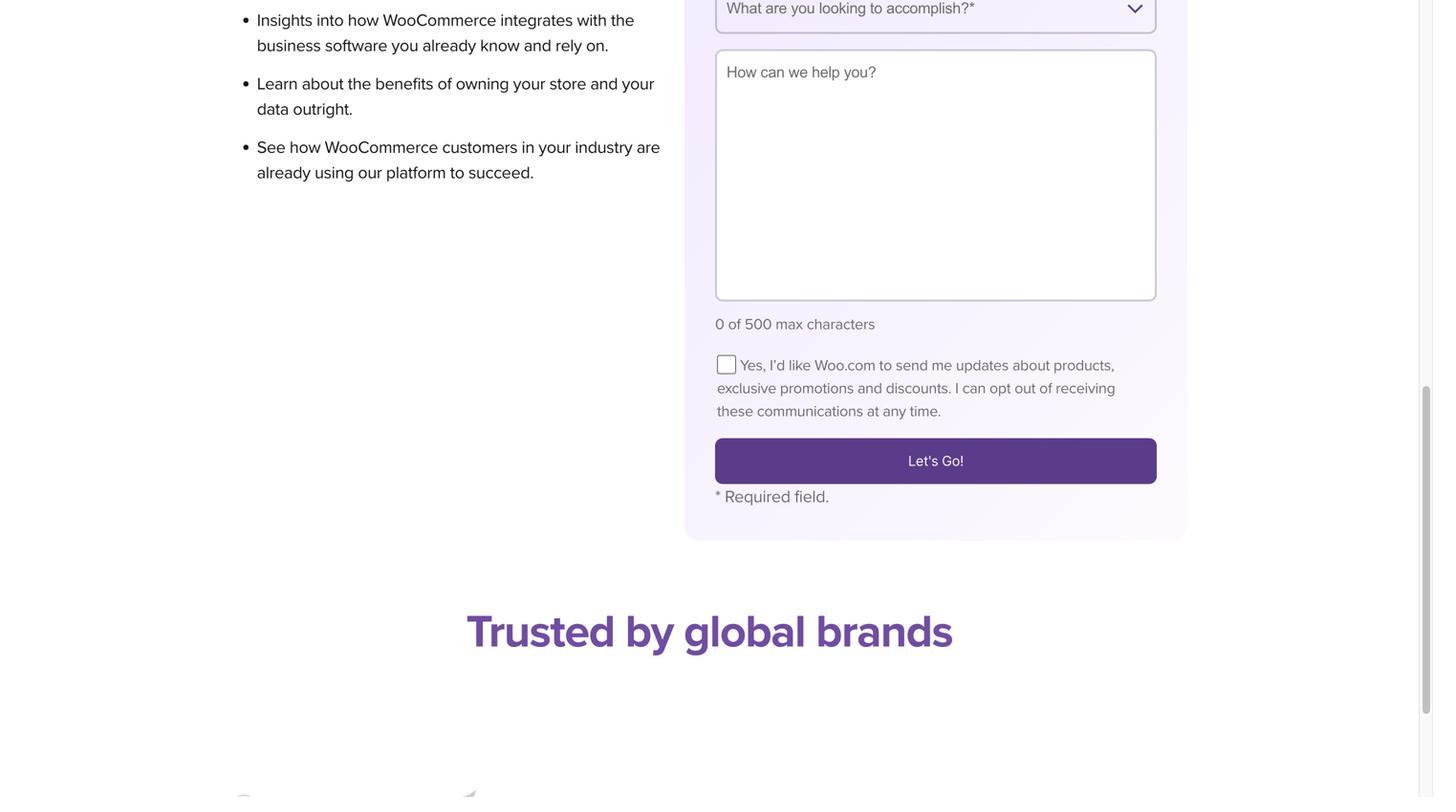 Task type: describe. For each thing, give the bounding box(es) containing it.
exclusive
[[717, 380, 776, 398]]

How can we help you? text field
[[715, 49, 1157, 302]]

owning
[[456, 74, 509, 94]]

on.
[[586, 36, 609, 56]]

time.
[[910, 403, 941, 421]]

like
[[789, 357, 811, 375]]

store
[[550, 74, 586, 94]]

see
[[257, 137, 285, 158]]

products,
[[1054, 357, 1114, 375]]

woocommerce inside see how woocommerce customers in your industry are already using our platform to succeed.
[[325, 137, 438, 158]]

of inside learn about the benefits of owning your store and your data outright.
[[438, 74, 452, 94]]

trusted by global brands
[[466, 605, 953, 660]]

see how woocommerce customers in your industry are already using our platform to succeed.
[[257, 137, 660, 183]]

succeed.
[[469, 163, 534, 183]]

software
[[325, 36, 387, 56]]

using
[[315, 163, 354, 183]]

outright.
[[293, 99, 353, 120]]

insights into how woocommerce integrates with the business software you already know and rely on.
[[257, 10, 634, 56]]

about inside learn about the benefits of owning your store and your data outright.
[[302, 74, 344, 94]]

1 vertical spatial of
[[728, 316, 741, 334]]

*
[[715, 487, 721, 507]]

and for insights into how woocommerce integrates with the business software you already know and rely on.
[[524, 36, 551, 56]]

and inside learn about the benefits of owning your store and your data outright.
[[591, 74, 618, 94]]

customers
[[442, 137, 518, 158]]

to inside yes, i'd like woo.com to send me updates about products, exclusive promotions and discounts. i can opt out of receiving these communications at any time.
[[879, 357, 892, 375]]

your inside see how woocommerce customers in your industry are already using our platform to succeed.
[[539, 137, 571, 158]]

opt
[[990, 380, 1011, 398]]

field.
[[795, 487, 829, 507]]

out
[[1015, 380, 1036, 398]]

0
[[715, 316, 724, 334]]

characters
[[807, 316, 875, 334]]

your up are
[[622, 74, 654, 94]]

i
[[955, 380, 959, 398]]

to inside see how woocommerce customers in your industry are already using our platform to succeed.
[[450, 163, 464, 183]]

yes,
[[740, 357, 766, 375]]

and for yes, i'd like woo.com to send me updates about products, exclusive promotions and discounts. i can opt out of receiving these communications at any time.
[[858, 380, 882, 398]]

updates
[[956, 357, 1009, 375]]

know
[[480, 36, 520, 56]]

business
[[257, 36, 321, 56]]

at
[[867, 403, 879, 421]]

our
[[358, 163, 382, 183]]

brands
[[816, 605, 953, 660]]

learn
[[257, 74, 298, 94]]

the inside insights into how woocommerce integrates with the business software you already know and rely on.
[[611, 10, 634, 30]]

discounts.
[[886, 380, 952, 398]]

promotions
[[780, 380, 854, 398]]



Task type: locate. For each thing, give the bounding box(es) containing it.
0 vertical spatial of
[[438, 74, 452, 94]]

send
[[896, 357, 928, 375]]

learn about the benefits of owning your store and your data outright.
[[257, 74, 654, 120]]

how inside see how woocommerce customers in your industry are already using our platform to succeed.
[[290, 137, 321, 158]]

me
[[932, 357, 952, 375]]

how
[[348, 10, 379, 30], [290, 137, 321, 158]]

already inside see how woocommerce customers in your industry are already using our platform to succeed.
[[257, 163, 311, 183]]

2 horizontal spatial and
[[858, 380, 882, 398]]

woocommerce up you
[[383, 10, 496, 30]]

about up outright.
[[302, 74, 344, 94]]

1 vertical spatial and
[[591, 74, 618, 94]]

1 horizontal spatial to
[[879, 357, 892, 375]]

data
[[257, 99, 289, 120]]

required
[[725, 487, 791, 507]]

1 vertical spatial the
[[348, 74, 371, 94]]

of inside yes, i'd like woo.com to send me updates about products, exclusive promotions and discounts. i can opt out of receiving these communications at any time.
[[1040, 380, 1052, 398]]

already right you
[[423, 36, 476, 56]]

the
[[611, 10, 634, 30], [348, 74, 371, 94]]

rely
[[556, 36, 582, 56]]

of right out
[[1040, 380, 1052, 398]]

any
[[883, 403, 906, 421]]

and
[[524, 36, 551, 56], [591, 74, 618, 94], [858, 380, 882, 398]]

0 vertical spatial how
[[348, 10, 379, 30]]

your
[[513, 74, 545, 94], [622, 74, 654, 94], [539, 137, 571, 158]]

the inside learn about the benefits of owning your store and your data outright.
[[348, 74, 371, 94]]

0 horizontal spatial about
[[302, 74, 344, 94]]

0 of 500 max characters
[[715, 316, 875, 334]]

woocommerce inside insights into how woocommerce integrates with the business software you already know and rely on.
[[383, 10, 496, 30]]

woocommerce up our
[[325, 137, 438, 158]]

about
[[302, 74, 344, 94], [1013, 357, 1050, 375]]

and inside yes, i'd like woo.com to send me updates about products, exclusive promotions and discounts. i can opt out of receiving these communications at any time.
[[858, 380, 882, 398]]

already inside insights into how woocommerce integrates with the business software you already know and rely on.
[[423, 36, 476, 56]]

1 vertical spatial already
[[257, 163, 311, 183]]

of left owning at the left
[[438, 74, 452, 94]]

global
[[684, 605, 805, 660]]

into
[[317, 10, 344, 30]]

of
[[438, 74, 452, 94], [728, 316, 741, 334], [1040, 380, 1052, 398]]

0 vertical spatial woocommerce
[[383, 10, 496, 30]]

already
[[423, 36, 476, 56], [257, 163, 311, 183]]

2 vertical spatial of
[[1040, 380, 1052, 398]]

with
[[577, 10, 607, 30]]

1 horizontal spatial how
[[348, 10, 379, 30]]

and right "store" on the top of the page
[[591, 74, 618, 94]]

0 horizontal spatial the
[[348, 74, 371, 94]]

woo.com
[[815, 357, 876, 375]]

2 vertical spatial and
[[858, 380, 882, 398]]

500
[[745, 316, 772, 334]]

0 horizontal spatial how
[[290, 137, 321, 158]]

these
[[717, 403, 753, 421]]

are
[[637, 137, 660, 158]]

1 horizontal spatial of
[[728, 316, 741, 334]]

0 horizontal spatial of
[[438, 74, 452, 94]]

1 vertical spatial how
[[290, 137, 321, 158]]

i'd
[[770, 357, 785, 375]]

1 vertical spatial woocommerce
[[325, 137, 438, 158]]

about up out
[[1013, 357, 1050, 375]]

the right the with
[[611, 10, 634, 30]]

0 vertical spatial and
[[524, 36, 551, 56]]

how right the see
[[290, 137, 321, 158]]

integrates
[[501, 10, 573, 30]]

yes, i'd like woo.com to send me updates about products, exclusive promotions and discounts. i can opt out of receiving these communications at any time.
[[717, 357, 1115, 421]]

to left the send
[[879, 357, 892, 375]]

insights
[[257, 10, 312, 30]]

how up software
[[348, 10, 379, 30]]

1 horizontal spatial about
[[1013, 357, 1050, 375]]

Yes, I'd like Woo.com to send me updates about products, exclusive promotions and discounts. I can opt out of receiving these communications at any time. checkbox
[[717, 355, 736, 374]]

by
[[625, 605, 673, 660]]

0 horizontal spatial and
[[524, 36, 551, 56]]

communications
[[757, 403, 863, 421]]

1 vertical spatial to
[[879, 357, 892, 375]]

to down customers
[[450, 163, 464, 183]]

your left "store" on the top of the page
[[513, 74, 545, 94]]

woocommerce
[[383, 10, 496, 30], [325, 137, 438, 158]]

max
[[776, 316, 803, 334]]

0 vertical spatial already
[[423, 36, 476, 56]]

0 vertical spatial about
[[302, 74, 344, 94]]

of right 0
[[728, 316, 741, 334]]

can
[[963, 380, 986, 398]]

0 vertical spatial to
[[450, 163, 464, 183]]

receiving
[[1056, 380, 1115, 398]]

and up at
[[858, 380, 882, 398]]

1 vertical spatial about
[[1013, 357, 1050, 375]]

1 horizontal spatial the
[[611, 10, 634, 30]]

in
[[522, 137, 535, 158]]

to
[[450, 163, 464, 183], [879, 357, 892, 375]]

1 horizontal spatial and
[[591, 74, 618, 94]]

None submit
[[715, 438, 1157, 484]]

already down the see
[[257, 163, 311, 183]]

the down software
[[348, 74, 371, 94]]

and inside insights into how woocommerce integrates with the business software you already know and rely on.
[[524, 36, 551, 56]]

platform
[[386, 163, 446, 183]]

industry
[[575, 137, 633, 158]]

benefits
[[375, 74, 433, 94]]

trusted
[[466, 605, 615, 660]]

1 horizontal spatial already
[[423, 36, 476, 56]]

* required field.
[[715, 487, 829, 507]]

0 horizontal spatial already
[[257, 163, 311, 183]]

2 horizontal spatial of
[[1040, 380, 1052, 398]]

you
[[392, 36, 418, 56]]

about inside yes, i'd like woo.com to send me updates about products, exclusive promotions and discounts. i can opt out of receiving these communications at any time.
[[1013, 357, 1050, 375]]

0 horizontal spatial to
[[450, 163, 464, 183]]

0 vertical spatial the
[[611, 10, 634, 30]]

and down the integrates
[[524, 36, 551, 56]]

your right in
[[539, 137, 571, 158]]

how inside insights into how woocommerce integrates with the business software you already know and rely on.
[[348, 10, 379, 30]]



Task type: vqa. For each thing, say whether or not it's contained in the screenshot.
'and' to the top
yes



